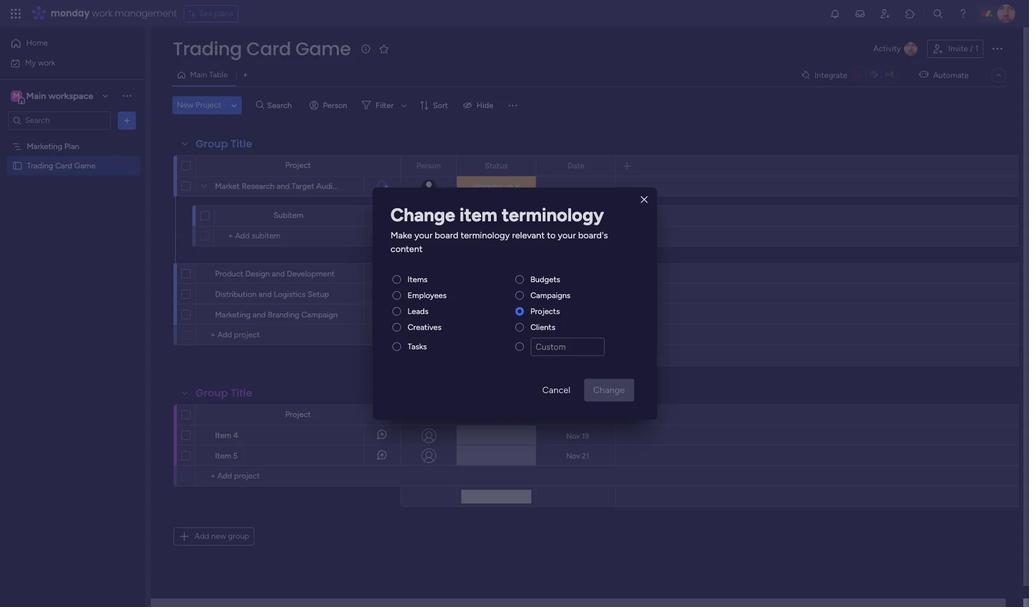 Task type: describe. For each thing, give the bounding box(es) containing it.
james peterson image
[[997, 5, 1016, 23]]

2 nov 21 from the top
[[566, 451, 589, 460]]

board
[[435, 229, 458, 240]]

hide
[[477, 100, 493, 110]]

relevant
[[512, 229, 545, 240]]

date for subitem
[[527, 211, 544, 220]]

main table button
[[172, 66, 236, 84]]

0 horizontal spatial card
[[55, 161, 72, 170]]

arrow down image
[[398, 98, 411, 112]]

workspace selection element
[[11, 89, 95, 104]]

date field for subitem
[[524, 210, 547, 222]]

2 vertical spatial date field
[[565, 409, 587, 421]]

new project button
[[172, 96, 226, 114]]

and down design
[[259, 290, 272, 299]]

m
[[13, 91, 20, 100]]

management
[[115, 7, 177, 20]]

trading inside list box
[[27, 161, 53, 170]]

public board image
[[12, 160, 23, 171]]

make
[[391, 229, 412, 240]]

item for item 4
[[215, 431, 231, 440]]

0 vertical spatial trading card game
[[173, 36, 351, 61]]

title for person
[[231, 386, 252, 400]]

to
[[547, 229, 556, 240]]

content
[[391, 243, 423, 254]]

option group containing items
[[391, 274, 639, 361]]

inbox image
[[855, 8, 866, 19]]

list box containing marketing plan
[[0, 134, 145, 329]]

0 vertical spatial 1
[[975, 44, 979, 53]]

Owner field
[[376, 210, 405, 222]]

main for main table
[[190, 70, 207, 80]]

employees
[[408, 290, 447, 300]]

Trading Card Game field
[[170, 36, 354, 61]]

item 5
[[215, 451, 238, 461]]

2 person field from the top
[[414, 409, 444, 421]]

Search field
[[264, 97, 298, 113]]

search everything image
[[933, 8, 944, 19]]

new project
[[177, 100, 221, 110]]

add new group
[[195, 531, 249, 541]]

1 button
[[364, 176, 401, 196]]

automate
[[933, 70, 969, 80]]

distribution
[[215, 290, 257, 299]]

1 it from the top
[[515, 181, 520, 191]]

person inside popup button
[[323, 100, 347, 110]]

2 nov from the top
[[566, 432, 580, 440]]

target
[[292, 181, 314, 191]]

campaigns
[[531, 290, 571, 300]]

2 status field from the top
[[482, 409, 511, 421]]

filter button
[[358, 96, 411, 114]]

group for person
[[196, 386, 228, 400]]

cancel button
[[533, 379, 580, 402]]

table
[[209, 70, 228, 80]]

status for first status "field" from the bottom
[[485, 410, 508, 420]]

and down distribution and logistics setup
[[253, 310, 266, 320]]

0 vertical spatial game
[[295, 36, 351, 61]]

research
[[242, 181, 275, 191]]

19
[[582, 432, 589, 440]]

1 vertical spatial 1
[[385, 185, 388, 192]]

budgets
[[531, 274, 560, 284]]

see
[[199, 9, 213, 18]]

main table
[[190, 70, 228, 80]]

new
[[211, 531, 226, 541]]

monday work management
[[51, 7, 177, 20]]

product
[[215, 269, 243, 279]]

notifications image
[[830, 8, 841, 19]]

marketing and branding campaign
[[215, 310, 338, 320]]

3 nov from the top
[[566, 451, 580, 460]]

2 on from the top
[[504, 269, 513, 279]]

group title for date
[[196, 137, 252, 151]]

group title field for date
[[193, 137, 255, 151]]

1 nov from the top
[[566, 290, 580, 298]]

angle down image
[[231, 101, 237, 110]]

1 nov 21 from the top
[[566, 290, 589, 298]]

market
[[215, 181, 240, 191]]

add
[[195, 531, 209, 541]]

1 your from the left
[[414, 229, 433, 240]]

my
[[25, 58, 36, 67]]

hide button
[[458, 96, 500, 114]]

group title field for person
[[193, 386, 255, 401]]

clients
[[531, 322, 555, 332]]

collapse board header image
[[995, 71, 1004, 80]]

add new group button
[[174, 527, 254, 546]]

sort button
[[415, 96, 455, 114]]

2 vertical spatial date
[[568, 410, 585, 420]]

change item terminology make your board terminology relevant to your board's content
[[391, 204, 608, 254]]

market research and target audience analysis
[[215, 181, 381, 191]]

5
[[233, 451, 238, 461]]

audience
[[316, 181, 350, 191]]

work for monday
[[92, 7, 112, 20]]

board's
[[578, 229, 608, 240]]

item
[[460, 204, 497, 225]]

invite members image
[[880, 8, 891, 19]]

subitem
[[273, 211, 303, 220]]

close image
[[641, 196, 648, 204]]

change
[[391, 204, 455, 225]]

activity button
[[869, 40, 923, 58]]

invite
[[948, 44, 968, 53]]

main workspace
[[26, 90, 93, 101]]



Task type: locate. For each thing, give the bounding box(es) containing it.
terminology
[[502, 204, 604, 225], [461, 229, 510, 240]]

marketing inside list box
[[27, 141, 62, 151]]

add view image
[[243, 71, 248, 79]]

group title for person
[[196, 386, 252, 400]]

distribution and logistics setup
[[215, 290, 329, 299]]

0 horizontal spatial 1
[[385, 185, 388, 192]]

work right my
[[38, 58, 55, 67]]

integrate
[[815, 70, 847, 80]]

title down angle down "icon"
[[231, 137, 252, 151]]

1 vertical spatial nov 21
[[566, 451, 589, 460]]

new
[[177, 100, 194, 110]]

analysis
[[352, 181, 381, 191]]

0 vertical spatial nov 21
[[566, 290, 589, 298]]

terminology up to
[[502, 204, 604, 225]]

0 vertical spatial date field
[[565, 160, 587, 172]]

trading card game up add view 'image'
[[173, 36, 351, 61]]

0 vertical spatial it
[[515, 181, 520, 191]]

2 group title field from the top
[[193, 386, 255, 401]]

2 working on it from the top
[[473, 269, 520, 279]]

1 horizontal spatial work
[[92, 7, 112, 20]]

0 vertical spatial 21
[[582, 290, 589, 298]]

1 vertical spatial group
[[196, 386, 228, 400]]

item left 4
[[215, 431, 231, 440]]

1 horizontal spatial 1
[[975, 44, 979, 53]]

help image
[[958, 8, 969, 19]]

main
[[190, 70, 207, 80], [26, 90, 46, 101]]

your right to
[[558, 229, 576, 240]]

my work button
[[7, 54, 122, 72]]

logistics
[[274, 290, 306, 299]]

working on it up item on the top left
[[473, 181, 520, 191]]

status for 1st status "field" from the top of the page
[[485, 161, 508, 170]]

marketing for marketing plan
[[27, 141, 62, 151]]

0 vertical spatial group
[[196, 137, 228, 151]]

filter
[[376, 100, 394, 110]]

1 vertical spatial marketing
[[215, 310, 251, 320]]

owner
[[379, 211, 403, 220]]

and right design
[[272, 269, 285, 279]]

campaign
[[301, 310, 338, 320]]

1 vertical spatial it
[[515, 269, 520, 279]]

0 vertical spatial marketing
[[27, 141, 62, 151]]

0 vertical spatial working on it
[[473, 181, 520, 191]]

person for 2nd person field from the bottom of the page
[[417, 161, 441, 170]]

0 vertical spatial person field
[[414, 160, 444, 172]]

0 vertical spatial working
[[473, 181, 502, 191]]

21 down 19
[[582, 451, 589, 460]]

group
[[196, 137, 228, 151], [196, 386, 228, 400]]

2 title from the top
[[231, 386, 252, 400]]

0 vertical spatial status field
[[482, 160, 511, 172]]

item left '5'
[[215, 451, 231, 461]]

1 person field from the top
[[414, 160, 444, 172]]

cancel
[[542, 384, 571, 395]]

nov left 19
[[566, 432, 580, 440]]

see plans button
[[184, 5, 238, 22]]

1 vertical spatial 21
[[582, 451, 589, 460]]

marketing down distribution
[[215, 310, 251, 320]]

work
[[92, 7, 112, 20], [38, 58, 55, 67]]

1 vertical spatial trading card game
[[27, 161, 95, 170]]

game left show board description icon
[[295, 36, 351, 61]]

2 vertical spatial person
[[417, 410, 441, 420]]

activity
[[874, 44, 901, 53]]

1 vertical spatial date field
[[524, 210, 547, 222]]

your
[[414, 229, 433, 240], [558, 229, 576, 240]]

group title down angle down "icon"
[[196, 137, 252, 151]]

2 working from the top
[[473, 269, 502, 279]]

0 horizontal spatial game
[[74, 161, 95, 170]]

marketing left plan
[[27, 141, 62, 151]]

0 vertical spatial group title
[[196, 137, 252, 151]]

trading card game
[[173, 36, 351, 61], [27, 161, 95, 170]]

4
[[233, 431, 238, 440]]

card up add view 'image'
[[246, 36, 291, 61]]

setup
[[308, 290, 329, 299]]

nov up custom field
[[566, 290, 580, 298]]

2 group title from the top
[[196, 386, 252, 400]]

sort
[[433, 100, 448, 110]]

person for 2nd person field from the top of the page
[[417, 410, 441, 420]]

1 vertical spatial on
[[504, 269, 513, 279]]

it up change item terminology make your board terminology relevant to your board's content at the top of page
[[515, 181, 520, 191]]

21 right campaigns
[[582, 290, 589, 298]]

0 horizontal spatial main
[[26, 90, 46, 101]]

person
[[323, 100, 347, 110], [417, 161, 441, 170], [417, 410, 441, 420]]

work right monday
[[92, 7, 112, 20]]

on left budgets
[[504, 269, 513, 279]]

marketing plan
[[27, 141, 79, 151]]

1 on from the top
[[504, 181, 513, 191]]

0 vertical spatial item
[[215, 431, 231, 440]]

trading
[[173, 36, 242, 61], [27, 161, 53, 170]]

Date field
[[565, 160, 587, 172], [524, 210, 547, 222], [565, 409, 587, 421]]

0 vertical spatial person
[[323, 100, 347, 110]]

working down change item terminology make your board terminology relevant to your board's content at the top of page
[[473, 269, 502, 279]]

1 vertical spatial terminology
[[461, 229, 510, 240]]

group title
[[196, 137, 252, 151], [196, 386, 252, 400]]

group title field down angle down "icon"
[[193, 137, 255, 151]]

main inside 'button'
[[190, 70, 207, 80]]

0 vertical spatial date
[[568, 161, 585, 170]]

1 group title from the top
[[196, 137, 252, 151]]

1 item from the top
[[215, 431, 231, 440]]

title up 4
[[231, 386, 252, 400]]

1 horizontal spatial card
[[246, 36, 291, 61]]

person button
[[305, 96, 354, 114]]

autopilot image
[[919, 67, 929, 82]]

product design and development
[[215, 269, 335, 279]]

group
[[228, 531, 249, 541]]

card down plan
[[55, 161, 72, 170]]

projects
[[531, 306, 560, 316]]

1 vertical spatial game
[[74, 161, 95, 170]]

invite / 1
[[948, 44, 979, 53]]

1 vertical spatial status
[[485, 410, 508, 420]]

1 vertical spatial working
[[473, 269, 502, 279]]

2 vertical spatial nov
[[566, 451, 580, 460]]

0 vertical spatial trading
[[173, 36, 242, 61]]

0 horizontal spatial your
[[414, 229, 433, 240]]

main inside workspace selection element
[[26, 90, 46, 101]]

1 21 from the top
[[582, 290, 589, 298]]

trading right public board icon
[[27, 161, 53, 170]]

game inside list box
[[74, 161, 95, 170]]

trading up main table
[[173, 36, 242, 61]]

0 vertical spatial card
[[246, 36, 291, 61]]

0 vertical spatial project
[[196, 100, 221, 110]]

/
[[970, 44, 973, 53]]

working on it down change item terminology make your board terminology relevant to your board's content at the top of page
[[473, 269, 520, 279]]

1 status field from the top
[[482, 160, 511, 172]]

plans
[[215, 9, 233, 18]]

1 vertical spatial status field
[[482, 409, 511, 421]]

1 vertical spatial trading
[[27, 161, 53, 170]]

card
[[246, 36, 291, 61], [55, 161, 72, 170]]

1 horizontal spatial trading card game
[[173, 36, 351, 61]]

1 vertical spatial title
[[231, 386, 252, 400]]

2 vertical spatial project
[[285, 410, 311, 419]]

group up item 4
[[196, 386, 228, 400]]

design
[[245, 269, 270, 279]]

21
[[582, 290, 589, 298], [582, 451, 589, 460]]

1 title from the top
[[231, 137, 252, 151]]

on up change item terminology make your board terminology relevant to your board's content at the top of page
[[504, 181, 513, 191]]

0 horizontal spatial marketing
[[27, 141, 62, 151]]

item for item 5
[[215, 451, 231, 461]]

see plans
[[199, 9, 233, 18]]

0 vertical spatial main
[[190, 70, 207, 80]]

it
[[515, 181, 520, 191], [515, 269, 520, 279]]

workspace image
[[11, 90, 22, 102]]

work for my
[[38, 58, 55, 67]]

0 vertical spatial on
[[504, 181, 513, 191]]

marketing for marketing and branding campaign
[[215, 310, 251, 320]]

your down change
[[414, 229, 433, 240]]

1 vertical spatial date
[[527, 211, 544, 220]]

1 horizontal spatial marketing
[[215, 310, 251, 320]]

2 status from the top
[[485, 410, 508, 420]]

title
[[231, 137, 252, 151], [231, 386, 252, 400]]

invite / 1 button
[[927, 40, 984, 58]]

v2 search image
[[256, 99, 264, 112]]

Status field
[[482, 160, 511, 172], [482, 409, 511, 421]]

0 vertical spatial terminology
[[502, 204, 604, 225]]

group title up item 4
[[196, 386, 252, 400]]

0 vertical spatial nov
[[566, 290, 580, 298]]

home button
[[7, 34, 122, 52]]

project inside 'button'
[[196, 100, 221, 110]]

it left budgets
[[515, 269, 520, 279]]

1 status from the top
[[485, 161, 508, 170]]

select product image
[[10, 8, 22, 19]]

1 vertical spatial work
[[38, 58, 55, 67]]

1 vertical spatial group title
[[196, 386, 252, 400]]

1 horizontal spatial game
[[295, 36, 351, 61]]

nov 21 down nov 19
[[566, 451, 589, 460]]

item 4
[[215, 431, 238, 440]]

1 vertical spatial person field
[[414, 409, 444, 421]]

add to favorites image
[[378, 43, 390, 54]]

project for person
[[285, 410, 311, 419]]

1 vertical spatial person
[[417, 161, 441, 170]]

Group Title field
[[193, 137, 255, 151], [193, 386, 255, 401]]

1
[[975, 44, 979, 53], [385, 185, 388, 192]]

1 vertical spatial main
[[26, 90, 46, 101]]

project
[[196, 100, 221, 110], [285, 160, 311, 170], [285, 410, 311, 419]]

0 horizontal spatial trading
[[27, 161, 53, 170]]

tasks
[[408, 342, 427, 351]]

main right workspace icon
[[26, 90, 46, 101]]

status
[[485, 161, 508, 170], [485, 410, 508, 420]]

workspace
[[48, 90, 93, 101]]

1 vertical spatial card
[[55, 161, 72, 170]]

trading card game down marketing plan
[[27, 161, 95, 170]]

1 working on it from the top
[[473, 181, 520, 191]]

monday
[[51, 7, 90, 20]]

2 21 from the top
[[582, 451, 589, 460]]

1 horizontal spatial main
[[190, 70, 207, 80]]

1 vertical spatial item
[[215, 451, 231, 461]]

0 horizontal spatial trading card game
[[27, 161, 95, 170]]

plan
[[64, 141, 79, 151]]

terminology down item on the top left
[[461, 229, 510, 240]]

1 vertical spatial nov
[[566, 432, 580, 440]]

0 vertical spatial work
[[92, 7, 112, 20]]

working up item on the top left
[[473, 181, 502, 191]]

apps image
[[905, 8, 916, 19]]

group down new project 'button'
[[196, 137, 228, 151]]

0 vertical spatial title
[[231, 137, 252, 151]]

1 group title field from the top
[[193, 137, 255, 151]]

title for date
[[231, 137, 252, 151]]

0 vertical spatial status
[[485, 161, 508, 170]]

2 your from the left
[[558, 229, 576, 240]]

1 right "/"
[[975, 44, 979, 53]]

and left target
[[277, 181, 290, 191]]

Custom field
[[531, 338, 605, 356]]

1 right 'analysis' at the top of the page
[[385, 185, 388, 192]]

date field for project
[[565, 160, 587, 172]]

1 vertical spatial project
[[285, 160, 311, 170]]

0 horizontal spatial work
[[38, 58, 55, 67]]

2 it from the top
[[515, 269, 520, 279]]

leads
[[408, 306, 429, 316]]

dapulse integrations image
[[802, 71, 810, 79]]

Person field
[[414, 160, 444, 172], [414, 409, 444, 421]]

nov down nov 19
[[566, 451, 580, 460]]

2 item from the top
[[215, 451, 231, 461]]

group title field up item 4
[[193, 386, 255, 401]]

development
[[287, 269, 335, 279]]

show board description image
[[359, 43, 372, 55]]

work inside button
[[38, 58, 55, 67]]

game
[[295, 36, 351, 61], [74, 161, 95, 170]]

project for date
[[285, 160, 311, 170]]

items
[[408, 274, 428, 284]]

my work
[[25, 58, 55, 67]]

creatives
[[408, 322, 441, 332]]

nov 19
[[566, 432, 589, 440]]

1 working from the top
[[473, 181, 502, 191]]

home
[[26, 38, 48, 48]]

Search in workspace field
[[24, 114, 95, 127]]

working on it
[[473, 181, 520, 191], [473, 269, 520, 279]]

1 group from the top
[[196, 137, 228, 151]]

1 horizontal spatial trading
[[173, 36, 242, 61]]

1 vertical spatial working on it
[[473, 269, 520, 279]]

and
[[277, 181, 290, 191], [272, 269, 285, 279], [259, 290, 272, 299], [253, 310, 266, 320]]

game down plan
[[74, 161, 95, 170]]

nov 21 up custom field
[[566, 290, 589, 298]]

0 vertical spatial group title field
[[193, 137, 255, 151]]

list box
[[0, 134, 145, 329]]

group for date
[[196, 137, 228, 151]]

main left table
[[190, 70, 207, 80]]

option group
[[391, 274, 639, 361]]

date for project
[[568, 161, 585, 170]]

1 vertical spatial group title field
[[193, 386, 255, 401]]

1 horizontal spatial your
[[558, 229, 576, 240]]

branding
[[268, 310, 299, 320]]

2 group from the top
[[196, 386, 228, 400]]

main for main workspace
[[26, 90, 46, 101]]



Task type: vqa. For each thing, say whether or not it's contained in the screenshot.
My work
yes



